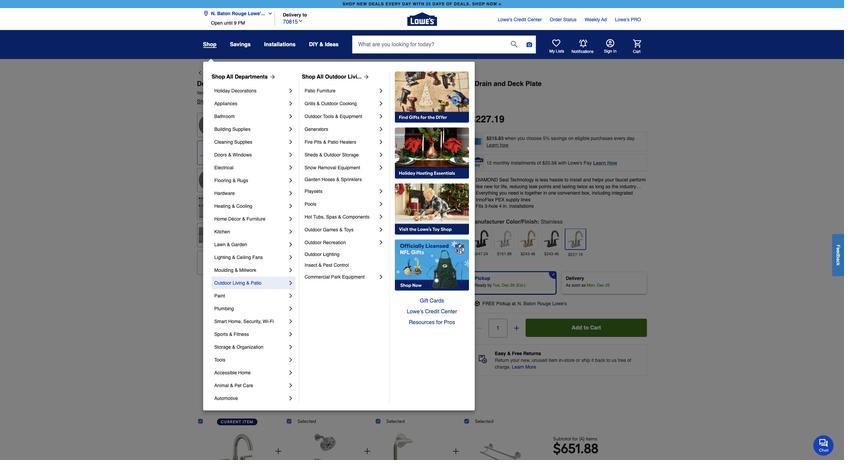 Task type: locate. For each thing, give the bounding box(es) containing it.
pickup up the ready at the bottom right of page
[[475, 276, 491, 281]]

1 horizontal spatial n.
[[518, 301, 523, 306]]

& inside diy & ideas button
[[320, 41, 324, 48]]

storage down sports
[[215, 344, 231, 350]]

2 shop from the left
[[473, 2, 485, 6]]

1 dec from the left
[[502, 283, 510, 288]]

lowe's home improvement logo image
[[408, 4, 437, 34]]

in
[[614, 49, 617, 54]]

25 for shop
[[426, 2, 431, 6]]

holiday hosting essentials. image
[[395, 127, 469, 179]]

title image up electrical
[[199, 142, 220, 163]]

1 horizontal spatial is
[[536, 177, 539, 182]]

$215.83 when you choose 5% savings on eligible purchases every day. learn how
[[487, 136, 636, 148]]

cart down lowe's home improvement cart icon on the top of the page
[[634, 49, 641, 54]]

2 horizontal spatial as
[[606, 184, 611, 189]]

plus image
[[275, 447, 283, 455]]

& left ceiling
[[232, 255, 236, 260]]

baton
[[217, 11, 231, 16], [524, 301, 536, 306]]

0 horizontal spatial n.
[[211, 11, 216, 16]]

$
[[471, 114, 476, 124], [554, 440, 561, 457]]

1 shop from the left
[[343, 2, 356, 6]]

chevron right image for paint
[[288, 292, 294, 299]]

1 vertical spatial home
[[238, 370, 251, 375]]

n. baton rouge lowe'... button
[[203, 7, 276, 20]]

item
[[197, 90, 206, 95]]

of inside "easy & free returns return your new, unused item in-store or ship it back to us free of charge."
[[628, 358, 632, 363]]

supplies for cleaning supplies
[[234, 139, 253, 145]]

to right back
[[220, 70, 225, 76]]

playsets
[[305, 189, 323, 194]]

selected
[[298, 419, 316, 424], [387, 419, 405, 424], [475, 419, 494, 424]]

title image down hardware
[[199, 197, 220, 218]]

lowe's inside lowe's credit center link
[[498, 17, 513, 22]]

deals.
[[454, 2, 471, 6]]

& inside animal & pet care link
[[230, 383, 233, 388]]

lowe's down >
[[498, 17, 513, 22]]

$243.46 for champagne bronze image on the right of page
[[521, 252, 536, 256]]

& up generators link
[[336, 114, 339, 119]]

0 horizontal spatial is
[[521, 190, 524, 196]]

1 all from the left
[[227, 74, 233, 80]]

in down points
[[544, 190, 548, 196]]

my lists link
[[550, 39, 565, 54]]

chevron right image for storage & organization
[[288, 344, 294, 350]]

playsets link
[[305, 185, 378, 198]]

for left life,
[[495, 184, 500, 189]]

0 vertical spatial delivery
[[283, 12, 302, 17]]

find gifts for the diyer. image
[[395, 72, 469, 123]]

smart home, security, wi-fi link
[[215, 315, 288, 328]]

equipment up sprinklers
[[338, 165, 361, 170]]

0 vertical spatial pickup
[[475, 276, 491, 281]]

e
[[836, 248, 842, 250], [836, 250, 842, 253]]

for for resources for pros
[[437, 319, 443, 325]]

patio for outdoor living & patio
[[251, 280, 262, 286]]

faucets up faucet
[[420, 70, 440, 76]]

& left pest
[[319, 262, 322, 268]]

& inside flooring & rugs link
[[233, 178, 236, 183]]

arrow right image
[[268, 74, 276, 80], [431, 218, 439, 226]]

chevron right image for hardware
[[288, 190, 294, 197]]

equipment down cooking
[[340, 114, 363, 119]]

lighting up moulding
[[215, 255, 231, 260]]

0 horizontal spatial stainless
[[239, 80, 269, 88]]

to inside add to cart button
[[584, 325, 589, 331]]

chevron right image for outdoor games & toys
[[378, 226, 385, 233]]

appliances link
[[215, 97, 288, 110]]

for left pros
[[437, 319, 443, 325]]

0 horizontal spatial garden
[[232, 242, 247, 247]]

12 monthly installments of $20.58 with lowe's pay learn how
[[487, 160, 618, 165]]

champagne bronze image
[[520, 230, 537, 248]]

1 vertical spatial bathroom link
[[215, 110, 288, 123]]

1 vertical spatial baton
[[524, 301, 536, 306]]

stainless inside delta trinsic stainless 4-in centerset 2-handle watersense bathroom sink faucet with drain and deck plate item # 4130955 | model # 2559-ssmpu-dst
[[239, 80, 269, 88]]

is inside everything you need is together in one convenient box, including integrated innoflex pex supply lines fits 3-hole 4 in. installations
[[521, 190, 524, 196]]

you inside everything you need is together in one convenient box, including integrated innoflex pex supply lines fits 3-hole 4 in. installations
[[500, 190, 507, 196]]

& right doors
[[228, 152, 232, 158]]

0 vertical spatial stainless
[[239, 80, 269, 88]]

add to cart button
[[526, 319, 648, 337]]

installations button
[[264, 38, 296, 51]]

resources for pros link
[[395, 317, 469, 328]]

2 title image from the top
[[199, 197, 220, 218]]

delivery
[[283, 12, 302, 17], [566, 276, 585, 281]]

learn right pay
[[594, 160, 607, 165]]

delivery for to
[[283, 12, 302, 17]]

25 inside shop new deals every day with 25 days of deals. shop now > link
[[426, 2, 431, 6]]

& inside outdoor tools & equipment link
[[336, 114, 339, 119]]

lowe's pro link
[[616, 16, 642, 23]]

0 horizontal spatial for
[[437, 319, 443, 325]]

lasting
[[563, 184, 576, 189]]

1 vertical spatial title image
[[199, 197, 220, 218]]

electrical
[[215, 165, 234, 170]]

& inside fire pits & patio heaters link
[[324, 139, 327, 145]]

bathroom sink faucets link
[[380, 69, 440, 77]]

1 horizontal spatial shop
[[302, 74, 316, 80]]

chevron left image
[[197, 70, 203, 75]]

& inside insect & pest control link
[[319, 262, 322, 268]]

0 vertical spatial for
[[495, 184, 500, 189]]

free
[[483, 301, 496, 306]]

is left less
[[536, 177, 539, 182]]

pickup
[[475, 276, 491, 281], [497, 301, 511, 306]]

$ left . at the top right of the page
[[471, 114, 476, 124]]

lowe's credit center link
[[498, 16, 542, 23]]

tools up accessible
[[215, 357, 226, 363]]

rouge right at
[[538, 301, 552, 306]]

0 horizontal spatial storage
[[215, 344, 231, 350]]

3 title image from the top
[[199, 225, 220, 246]]

1 vertical spatial shop
[[197, 99, 210, 105]]

hardware link
[[215, 187, 288, 200]]

0 vertical spatial tools
[[323, 114, 334, 119]]

automotive
[[215, 396, 238, 401]]

and left deck
[[494, 80, 506, 88]]

1 vertical spatial learn
[[594, 160, 607, 165]]

chevron right image for plumbing
[[288, 305, 294, 312]]

supplies for building supplies
[[233, 126, 251, 132]]

center inside lowe's credit center link
[[528, 17, 542, 22]]

1 horizontal spatial dec
[[598, 283, 605, 288]]

credit up resources for pros link
[[425, 309, 440, 315]]

0 horizontal spatial credit
[[425, 309, 440, 315]]

shop down open
[[203, 41, 217, 48]]

& inside home décor & furniture link
[[242, 216, 245, 222]]

credit for lowe's
[[425, 309, 440, 315]]

faucets inside bathroom faucets & shower heads link
[[310, 70, 330, 76]]

& left toys
[[340, 227, 343, 232]]

your inside "easy & free returns return your new, unused item in-store or ship it back to us free of charge."
[[511, 358, 520, 363]]

1 vertical spatial is
[[521, 190, 524, 196]]

& inside garden hoses & sprinklers link
[[337, 177, 340, 182]]

chevron down image
[[298, 18, 304, 23]]

1 vertical spatial center
[[441, 309, 458, 315]]

25
[[426, 2, 431, 6], [606, 283, 610, 288]]

& inside hot tubs, spas & components link
[[338, 214, 342, 220]]

0 horizontal spatial rouge
[[232, 11, 247, 16]]

to up lasting
[[565, 177, 569, 182]]

stainless up 2559-
[[239, 80, 269, 88]]

pay
[[584, 160, 592, 165]]

supply
[[506, 197, 520, 202]]

Stepper number input field with increment and decrement buttons number field
[[489, 319, 508, 338]]

0 horizontal spatial $243.46
[[521, 252, 536, 256]]

chevron right image for doors & windows
[[288, 151, 294, 158]]

shop all departments
[[212, 74, 268, 80]]

kitchen link
[[215, 225, 288, 238]]

0 vertical spatial in
[[277, 80, 283, 88]]

chevron right image for sports & fitness
[[288, 331, 294, 338]]

& right "sheds"
[[320, 152, 323, 158]]

to up chevron down icon
[[303, 12, 307, 17]]

1 vertical spatial equipment
[[338, 165, 361, 170]]

0 horizontal spatial cart
[[591, 325, 602, 331]]

as right the soon
[[582, 283, 586, 288]]

patio furniture link
[[305, 84, 378, 97]]

doors & windows
[[215, 152, 252, 158]]

& inside storage & organization link
[[232, 344, 236, 350]]

& inside "easy & free returns return your new, unused item in-store or ship it back to us free of charge."
[[508, 351, 511, 356]]

& right sports
[[229, 332, 233, 337]]

1 vertical spatial 4
[[581, 436, 584, 442]]

furniture down handle
[[317, 88, 336, 93]]

toys
[[344, 227, 354, 232]]

1 vertical spatial in
[[544, 190, 548, 196]]

0 horizontal spatial of
[[538, 160, 542, 165]]

you down life,
[[500, 190, 507, 196]]

2 shop from the left
[[302, 74, 316, 80]]

2 horizontal spatial learn
[[594, 160, 607, 165]]

$243.46 down "venetian bronze" image in the right of the page
[[545, 252, 559, 256]]

eligible
[[575, 136, 590, 141]]

2 dec from the left
[[598, 283, 605, 288]]

0 vertical spatial and
[[494, 80, 506, 88]]

1 vertical spatial cart
[[591, 325, 602, 331]]

0 vertical spatial with
[[460, 80, 473, 88]]

0 horizontal spatial learn
[[487, 142, 499, 148]]

faucets inside bathroom sink faucets link
[[420, 70, 440, 76]]

delta down 4130955
[[211, 99, 224, 105]]

dec inside delivery as soon as mon, dec 25
[[598, 283, 605, 288]]

chevron right image for animal & pet care
[[288, 382, 294, 389]]

center left 'order' at the top of page
[[528, 17, 542, 22]]

equipment down insect & pest control link
[[342, 274, 365, 280]]

1 horizontal spatial pickup
[[497, 301, 511, 306]]

1 horizontal spatial $243.46
[[545, 252, 559, 256]]

& left cooling
[[232, 203, 235, 209]]

you right when
[[518, 136, 526, 141]]

2 vertical spatial equipment
[[342, 274, 365, 280]]

outdoor recreation
[[305, 240, 346, 245]]

1 horizontal spatial for
[[495, 184, 500, 189]]

1 horizontal spatial and
[[553, 184, 561, 189]]

including
[[592, 190, 611, 196]]

0 vertical spatial home
[[215, 216, 227, 222]]

shop for shop all departments
[[212, 74, 225, 80]]

integrated
[[612, 190, 633, 196]]

0 vertical spatial 25
[[426, 2, 431, 6]]

None search field
[[352, 35, 537, 59]]

choose
[[527, 136, 542, 141]]

garden hoses & sprinklers
[[305, 177, 362, 182]]

1 faucets from the left
[[310, 70, 330, 76]]

0 horizontal spatial all
[[227, 74, 233, 80]]

organization
[[237, 344, 264, 350]]

rouge up 'pm'
[[232, 11, 247, 16]]

1 horizontal spatial in
[[544, 190, 548, 196]]

0 horizontal spatial baton
[[217, 11, 231, 16]]

1 vertical spatial sink
[[420, 80, 434, 88]]

1 title image from the top
[[199, 142, 220, 163]]

1 horizontal spatial shop
[[473, 2, 485, 6]]

25 inside delivery as soon as mon, dec 25
[[606, 283, 610, 288]]

chevron right image for sheds & outdoor storage
[[378, 151, 385, 158]]

center inside lowe's credit center link
[[441, 309, 458, 315]]

n. right location image on the left
[[211, 11, 216, 16]]

$ inside subtotal for ( 4 ) items $ 651 .88
[[554, 440, 561, 457]]

for left '('
[[573, 436, 579, 442]]

arrow right image inside shop all departments link
[[268, 74, 276, 80]]

home up care
[[238, 370, 251, 375]]

and
[[494, 80, 506, 88], [584, 177, 592, 182], [553, 184, 561, 189]]

0 vertical spatial cart
[[634, 49, 641, 54]]

chevron right image for playsets
[[378, 188, 385, 195]]

care
[[243, 383, 253, 388]]

2 $243.46 from the left
[[545, 252, 559, 256]]

every
[[386, 2, 401, 6]]

center up pros
[[441, 309, 458, 315]]

1 # from the left
[[208, 90, 210, 95]]

& left pet
[[230, 383, 233, 388]]

4.5 stars image
[[230, 99, 261, 105]]

0 vertical spatial sink
[[407, 70, 418, 76]]

chevron right image
[[288, 87, 294, 94], [378, 87, 385, 94], [288, 113, 294, 120], [288, 139, 294, 145], [288, 164, 294, 171], [378, 164, 385, 171], [288, 177, 294, 184], [378, 188, 385, 195], [288, 190, 294, 197], [288, 228, 294, 235], [378, 239, 385, 246], [378, 274, 385, 280], [288, 280, 294, 286], [288, 305, 294, 312], [288, 318, 294, 325], [288, 344, 294, 350], [288, 357, 294, 363], [288, 382, 294, 389]]

with
[[460, 80, 473, 88], [559, 160, 567, 165]]

1 horizontal spatial 4
[[581, 436, 584, 442]]

& inside lighting & ceiling fans link
[[232, 255, 236, 260]]

shop left new
[[343, 2, 356, 6]]

0 vertical spatial your
[[605, 177, 615, 182]]

0 vertical spatial arrow right image
[[268, 74, 276, 80]]

baton up "open until 9 pm"
[[217, 11, 231, 16]]

chevron right image for flooring & rugs
[[288, 177, 294, 184]]

fire
[[305, 139, 313, 145]]

home up kitchen
[[215, 216, 227, 222]]

2 faucets from the left
[[420, 70, 440, 76]]

1 horizontal spatial lighting
[[323, 252, 340, 257]]

1 horizontal spatial center
[[528, 17, 542, 22]]

e up 'b'
[[836, 250, 842, 253]]

to inside "easy & free returns return your new, unused item in-store or ship it back to us free of charge."
[[607, 358, 611, 363]]

1 $243.46 from the left
[[521, 252, 536, 256]]

furniture down heating & cooling link
[[247, 216, 266, 222]]

bathroom down appliances
[[215, 114, 235, 119]]

free
[[618, 358, 627, 363]]

chevron right image for outdoor living & patio
[[288, 280, 294, 286]]

to left us
[[607, 358, 611, 363]]

is for need
[[521, 190, 524, 196]]

delivery inside delivery as soon as mon, dec 25
[[566, 276, 585, 281]]

0 horizontal spatial dec
[[502, 283, 510, 288]]

1 vertical spatial patio
[[328, 139, 339, 145]]

learn inside learn more link
[[512, 364, 525, 370]]

.
[[492, 114, 494, 124]]

2 horizontal spatial selected
[[475, 419, 494, 424]]

doors
[[215, 152, 227, 158]]

0 vertical spatial delta
[[197, 80, 214, 88]]

shop
[[212, 74, 225, 80], [302, 74, 316, 80]]

patio down moulding & millwork link
[[251, 280, 262, 286]]

0 horizontal spatial shop
[[212, 74, 225, 80]]

option group
[[468, 269, 650, 297]]

center for lowe's credit center
[[528, 17, 542, 22]]

bathroom right heads
[[380, 70, 405, 76]]

learn
[[487, 142, 499, 148], [594, 160, 607, 165], [512, 364, 525, 370]]

0 horizontal spatial 4
[[500, 204, 502, 209]]

4 left in.
[[500, 204, 502, 209]]

n. right at
[[518, 301, 523, 306]]

like
[[476, 184, 483, 189]]

smart home, security, wi-fi
[[215, 319, 274, 324]]

supplies inside building supplies link
[[233, 126, 251, 132]]

0 horizontal spatial as
[[582, 283, 586, 288]]

pickup left at
[[497, 301, 511, 306]]

your up the
[[605, 177, 615, 182]]

1 vertical spatial 25
[[606, 283, 610, 288]]

electrical link
[[215, 161, 288, 174]]

credit up the search icon
[[514, 17, 527, 22]]

1 vertical spatial delivery
[[566, 276, 585, 281]]

d
[[836, 253, 842, 255]]

0 horizontal spatial you
[[500, 190, 507, 196]]

cleaning
[[215, 139, 233, 145]]

cleaning supplies
[[215, 139, 253, 145]]

9
[[234, 20, 237, 26]]

model
[[233, 90, 246, 95]]

chevron right image for lawn & garden
[[288, 241, 294, 248]]

1 horizontal spatial of
[[628, 358, 632, 363]]

1 vertical spatial pickup
[[497, 301, 511, 306]]

chevron right image for outdoor recreation
[[378, 239, 385, 246]]

25 right the mon,
[[606, 283, 610, 288]]

title image
[[199, 142, 220, 163], [199, 197, 220, 218], [199, 225, 220, 246]]

delivery up the soon
[[566, 276, 585, 281]]

title image down the heating
[[199, 225, 220, 246]]

shop left now
[[473, 2, 485, 6]]

0 horizontal spatial selected
[[298, 419, 316, 424]]

on
[[569, 136, 574, 141]]

bathroom up the 4-
[[251, 70, 277, 76]]

for inside subtotal for ( 4 ) items $ 651 .88
[[573, 436, 579, 442]]

lowe's home improvement cart image
[[634, 39, 642, 47]]

chevron right image for moulding & millwork
[[288, 267, 294, 274]]

25 right with
[[426, 2, 431, 6]]

1 vertical spatial rouge
[[538, 301, 552, 306]]

sports & fitness link
[[215, 328, 288, 341]]

& right the living
[[247, 280, 250, 286]]

with left the drain
[[460, 80, 473, 88]]

lighting & ceiling fans link
[[215, 251, 288, 264]]

0 vertical spatial 4
[[500, 204, 502, 209]]

$ left '('
[[554, 440, 561, 457]]

1 shop from the left
[[212, 74, 225, 80]]

0 vertical spatial baton
[[217, 11, 231, 16]]

cards
[[430, 298, 445, 304]]

delivery up the 70815
[[283, 12, 302, 17]]

1 vertical spatial your
[[511, 358, 520, 363]]

1 vertical spatial $
[[554, 440, 561, 457]]

0 horizontal spatial and
[[494, 80, 506, 88]]

charge.
[[495, 364, 511, 370]]

>
[[499, 2, 502, 6]]

plus image
[[514, 325, 520, 332], [363, 447, 372, 455], [452, 447, 460, 455]]

0 vertical spatial patio
[[305, 88, 316, 93]]

& right hoses
[[337, 177, 340, 182]]

patio for fire pits & patio heaters
[[328, 139, 339, 145]]

0 horizontal spatial home
[[215, 216, 227, 222]]

millwork
[[239, 267, 256, 273]]

faucets up 2- at the left top
[[310, 70, 330, 76]]

supplies inside cleaning supplies link
[[234, 139, 253, 145]]

storage down heaters
[[342, 152, 359, 158]]

chevron down image
[[265, 11, 273, 16]]

of left $20.58
[[538, 160, 542, 165]]

stainless right :
[[541, 219, 563, 225]]

1 vertical spatial of
[[628, 358, 632, 363]]

with right $20.58
[[559, 160, 567, 165]]

3 selected from the left
[[475, 419, 494, 424]]

and down hassle
[[553, 184, 561, 189]]

learn inside the $215.83 when you choose 5% savings on eligible purchases every day. learn how
[[487, 142, 499, 148]]

lists
[[556, 49, 565, 54]]

learn down new,
[[512, 364, 525, 370]]

& left 'millwork'
[[235, 267, 238, 273]]

outdoor tools & equipment
[[305, 114, 363, 119]]

supplies up windows
[[234, 139, 253, 145]]

1 horizontal spatial garden
[[305, 177, 321, 182]]

# right model
[[247, 90, 250, 95]]

to inside "back to results" link
[[220, 70, 225, 76]]

& left free in the bottom of the page
[[508, 351, 511, 356]]

windows
[[233, 152, 252, 158]]

& up handle
[[332, 70, 335, 76]]

1 horizontal spatial learn
[[512, 364, 525, 370]]

lowe's down as
[[553, 301, 567, 306]]

cart button
[[624, 39, 642, 54]]

commercial park equipment
[[305, 274, 365, 280]]

returns
[[524, 351, 542, 356]]

651
[[561, 440, 581, 457]]

tubs,
[[314, 214, 325, 220]]

plumbing link
[[215, 302, 288, 315]]

0 vertical spatial is
[[536, 177, 539, 182]]

& inside grills & outdoor cooking link
[[317, 101, 320, 106]]

1 vertical spatial delta
[[211, 99, 224, 105]]

& right décor
[[242, 216, 245, 222]]

0 vertical spatial rouge
[[232, 11, 247, 16]]

to inside diamond seal technology is less hassle to install and helps your faucet perform like new for life, reducing leak points and lasting twice as long as the industry standard
[[565, 177, 569, 182]]

0 vertical spatial learn
[[487, 142, 499, 148]]

2 # from the left
[[247, 90, 250, 95]]

0 vertical spatial center
[[528, 17, 542, 22]]

1 horizontal spatial rouge
[[538, 301, 552, 306]]

bathroom link up the 4-
[[251, 69, 277, 77]]

& left rugs
[[233, 178, 236, 183]]

animal
[[215, 383, 229, 388]]

is inside diamond seal technology is less hassle to install and helps your faucet perform like new for life, reducing leak points and lasting twice as long as the industry standard
[[536, 177, 539, 182]]

1 vertical spatial arrow right image
[[431, 218, 439, 226]]

2 all from the left
[[317, 74, 324, 80]]

park
[[331, 274, 341, 280]]

bathroom faucets & shower heads link
[[283, 69, 374, 77]]

& right the spas
[[338, 214, 342, 220]]

lighting up pest
[[323, 252, 340, 257]]

0 horizontal spatial #
[[208, 90, 210, 95]]

& right lawn
[[227, 242, 230, 247]]

back
[[596, 358, 606, 363]]

1 vertical spatial and
[[584, 177, 592, 182]]

is
[[536, 177, 539, 182], [521, 190, 524, 196]]

2 vertical spatial patio
[[251, 280, 262, 286]]

as left the
[[606, 184, 611, 189]]

chevron right image
[[288, 100, 294, 107], [378, 100, 385, 107], [378, 113, 385, 120], [288, 126, 294, 133], [378, 126, 385, 133], [378, 139, 385, 145], [288, 151, 294, 158], [378, 151, 385, 158], [378, 201, 385, 207], [288, 203, 294, 209], [378, 213, 385, 220], [288, 216, 294, 222], [378, 226, 385, 233], [288, 241, 294, 248], [288, 254, 294, 261], [288, 267, 294, 274], [288, 292, 294, 299], [288, 331, 294, 338], [288, 369, 294, 376], [288, 395, 294, 402]]

for inside diamond seal technology is less hassle to install and helps your faucet perform like new for life, reducing leak points and lasting twice as long as the industry standard
[[495, 184, 500, 189]]

1 horizontal spatial your
[[605, 177, 615, 182]]

shop up the holiday
[[212, 74, 225, 80]]

& down sports & fitness
[[232, 344, 236, 350]]

flooring
[[215, 178, 232, 183]]

shop down item
[[197, 99, 210, 105]]

1 vertical spatial n.
[[518, 301, 523, 306]]

bathroom down bathroom sink faucets link on the top of page
[[386, 80, 418, 88]]

chevron right image for accessible home
[[288, 369, 294, 376]]

heads
[[358, 70, 374, 76]]

dec left 26
[[502, 283, 510, 288]]

innoflex
[[476, 197, 494, 202]]

storage & organization link
[[215, 341, 288, 353]]

to for delivery
[[303, 12, 307, 17]]

patio up grills
[[305, 88, 316, 93]]

0 horizontal spatial arrow right image
[[268, 74, 276, 80]]

resources for pros
[[409, 319, 455, 325]]

officially licensed n f l gifts. shop now. image
[[395, 239, 469, 291]]

garden up playsets
[[305, 177, 321, 182]]

faucets
[[310, 70, 330, 76], [420, 70, 440, 76]]

heart outline image
[[284, 98, 293, 106]]

& inside sheds & outdoor storage link
[[320, 152, 323, 158]]

chevron right image for kitchen
[[288, 228, 294, 235]]

lowe's home improvement lists image
[[553, 39, 561, 47]]



Task type: vqa. For each thing, say whether or not it's contained in the screenshot.
the credit
yes



Task type: describe. For each thing, give the bounding box(es) containing it.
& inside moulding & millwork link
[[235, 267, 238, 273]]

Search Query text field
[[353, 36, 506, 53]]

and inside delta trinsic stainless 4-in centerset 2-handle watersense bathroom sink faucet with drain and deck plate item # 4130955 | model # 2559-ssmpu-dst
[[494, 80, 506, 88]]

savings
[[552, 136, 568, 141]]

heating
[[215, 203, 231, 209]]

lighting & ceiling fans
[[215, 255, 263, 260]]

current item
[[221, 420, 254, 424]]

bathroom inside delta trinsic stainless 4-in centerset 2-handle watersense bathroom sink faucet with drain and deck plate item # 4130955 | model # 2559-ssmpu-dst
[[386, 80, 418, 88]]

savings
[[230, 41, 251, 48]]

chevron right image for tools
[[288, 357, 294, 363]]

fans
[[253, 255, 263, 260]]

lowe's inside lowe's pro 'link'
[[616, 17, 630, 22]]

your inside diamond seal technology is less hassle to install and helps your faucet perform like new for life, reducing leak points and lasting twice as long as the industry standard
[[605, 177, 615, 182]]

as inside delivery as soon as mon, dec 25
[[582, 283, 586, 288]]

dec inside "pickup ready by tue, dec 26 (est.)"
[[502, 283, 510, 288]]

pm
[[238, 20, 245, 26]]

chevron right image for automotive
[[288, 395, 294, 402]]

3-
[[485, 204, 489, 209]]

item number 4 1 3 0 9 5 5 and model number 2 5 5 9 - s s m p u - d s t element
[[197, 89, 648, 96]]

heating & cooling link
[[215, 200, 288, 212]]

learn how link
[[594, 160, 618, 165]]

4 inside everything you need is together in one convenient box, including integrated innoflex pex supply lines fits 3-hole 4 in. installations
[[500, 204, 502, 209]]

all for outdoor
[[317, 74, 324, 80]]

& inside lawn & garden link
[[227, 242, 230, 247]]

industry
[[620, 184, 637, 189]]

insect & pest control link
[[305, 260, 385, 270]]

f e e d b a c k
[[836, 245, 842, 265]]

hot tubs, spas & components
[[305, 214, 370, 220]]

2 horizontal spatial plus image
[[514, 325, 520, 332]]

gift
[[420, 298, 429, 304]]

chevron right image for heating & cooling
[[288, 203, 294, 209]]

& inside outdoor living & patio link
[[247, 280, 250, 286]]

tue,
[[493, 283, 501, 288]]

baton inside button
[[217, 11, 231, 16]]

minus image
[[477, 325, 483, 332]]

fire pits & patio heaters
[[305, 139, 357, 145]]

accessible
[[215, 370, 237, 375]]

departments
[[235, 74, 268, 80]]

$ 227 . 19
[[471, 114, 505, 124]]

pickup inside "pickup ready by tue, dec 26 (est.)"
[[475, 276, 491, 281]]

sports & fitness
[[215, 332, 249, 337]]

chevron right image for building supplies
[[288, 126, 294, 133]]

chevron right image for pools
[[378, 201, 385, 207]]

order status link
[[550, 16, 577, 23]]

chevron right image for patio furniture
[[378, 87, 385, 94]]

generators
[[305, 126, 329, 132]]

1 vertical spatial tools
[[215, 357, 226, 363]]

chevron right image for electrical
[[288, 164, 294, 171]]

flooring & rugs link
[[215, 174, 288, 187]]

lowes pay logo image
[[471, 157, 485, 167]]

days
[[433, 2, 445, 6]]

free
[[512, 351, 522, 356]]

arrow left image
[[243, 218, 251, 226]]

cart inside add to cart button
[[591, 325, 602, 331]]

0 vertical spatial furniture
[[317, 88, 336, 93]]

equipment for removal
[[338, 165, 361, 170]]

2 selected from the left
[[387, 419, 405, 424]]

holiday decorations link
[[215, 84, 288, 97]]

easy
[[495, 351, 506, 356]]

in inside delta trinsic stainless 4-in centerset 2-handle watersense bathroom sink faucet with drain and deck plate item # 4130955 | model # 2559-ssmpu-dst
[[277, 80, 283, 88]]

& inside doors & windows link
[[228, 152, 232, 158]]

better together heading
[[197, 390, 621, 400]]

chevron right image for cleaning supplies
[[288, 139, 294, 145]]

outdoor lighting link
[[305, 249, 385, 260]]

insect
[[305, 262, 318, 268]]

install
[[570, 177, 582, 182]]

venetian bronze image
[[543, 230, 561, 248]]

for for subtotal for ( 4 ) items $ 651 .88
[[573, 436, 579, 442]]

4 inside subtotal for ( 4 ) items $ 651 .88
[[581, 436, 584, 442]]

sprinklers
[[341, 177, 362, 182]]

installments
[[511, 160, 536, 165]]

shop for shop all outdoor livi...
[[302, 74, 316, 80]]

1 selected from the left
[[298, 419, 316, 424]]

credit for lowe's
[[514, 17, 527, 22]]

pro
[[631, 17, 642, 22]]

chevron right image for smart home, security, wi-fi
[[288, 318, 294, 325]]

2 vertical spatial and
[[553, 184, 561, 189]]

search image
[[511, 41, 518, 47]]

open
[[211, 20, 223, 26]]

center for lowe's credit center
[[441, 309, 458, 315]]

chevron right image for hot tubs, spas & components
[[378, 213, 385, 220]]

0 horizontal spatial lighting
[[215, 255, 231, 260]]

learn more link
[[512, 364, 537, 370]]

25 for delivery
[[606, 283, 610, 288]]

n. inside button
[[211, 11, 216, 16]]

1 horizontal spatial baton
[[524, 301, 536, 306]]

shop for shop
[[203, 41, 217, 48]]

stainless image
[[567, 230, 585, 248]]

commercial
[[305, 274, 330, 280]]

more
[[526, 364, 537, 370]]

chevron right image for bathroom
[[288, 113, 294, 120]]

option group containing pickup
[[468, 269, 650, 297]]

outdoor living & patio link
[[215, 277, 288, 289]]

home inside accessible home link
[[238, 370, 251, 375]]

1 vertical spatial garden
[[232, 242, 247, 247]]

in inside everything you need is together in one convenient box, including integrated innoflex pex supply lines fits 3-hole 4 in. installations
[[544, 190, 548, 196]]

outdoor recreation link
[[305, 236, 378, 249]]

sign in button
[[605, 39, 617, 54]]

animal & pet care
[[215, 383, 253, 388]]

& inside outdoor games & toys link
[[340, 227, 343, 232]]

delivery as soon as mon, dec 25
[[566, 276, 610, 288]]

with inside delta trinsic stainless 4-in centerset 2-handle watersense bathroom sink faucet with drain and deck plate item # 4130955 | model # 2559-ssmpu-dst
[[460, 80, 473, 88]]

visit the lowe's toy shop. image
[[395, 183, 469, 235]]

convenient
[[558, 190, 581, 196]]

1 horizontal spatial with
[[559, 160, 567, 165]]

shop button
[[203, 41, 217, 48]]

return
[[495, 358, 510, 363]]

to for back
[[220, 70, 225, 76]]

1 horizontal spatial tools
[[323, 114, 334, 119]]

lowe's home improvement account image
[[607, 39, 615, 47]]

2 e from the top
[[836, 250, 842, 253]]

chevron right image for lighting & ceiling fans
[[288, 254, 294, 261]]

arrow right image
[[362, 74, 370, 80]]

is for technology
[[536, 177, 539, 182]]

sign in
[[605, 49, 617, 54]]

chrome image
[[496, 230, 514, 248]]

0 horizontal spatial plus image
[[363, 447, 372, 455]]

item
[[243, 420, 254, 424]]

chat invite button image
[[814, 435, 835, 456]]

holiday
[[215, 88, 230, 93]]

everything
[[476, 190, 498, 196]]

home inside home décor & furniture link
[[215, 216, 227, 222]]

add to cart
[[572, 325, 602, 331]]

pest
[[323, 262, 333, 268]]

70815 button
[[283, 17, 304, 26]]

pex
[[496, 197, 505, 202]]

rouge inside button
[[232, 11, 247, 16]]

delivery for as
[[566, 276, 585, 281]]

& inside heating & cooling link
[[232, 203, 235, 209]]

chevron right image for holiday decorations
[[288, 87, 294, 94]]

back to results
[[205, 70, 246, 76]]

in-
[[559, 358, 565, 363]]

pros
[[444, 319, 455, 325]]

subtotal
[[554, 436, 572, 442]]

4-
[[271, 80, 277, 88]]

shop for shop delta
[[197, 99, 210, 105]]

1 vertical spatial stainless
[[541, 219, 563, 225]]

chevron right image for grills & outdoor cooking
[[378, 100, 385, 107]]

1 vertical spatial furniture
[[247, 216, 266, 222]]

day
[[403, 2, 412, 6]]

1 horizontal spatial patio
[[305, 88, 316, 93]]

bathroom up centerset
[[283, 70, 308, 76]]

or
[[577, 358, 581, 363]]

outdoor living & patio
[[215, 280, 262, 286]]

better together
[[374, 390, 444, 400]]

livi...
[[348, 74, 362, 80]]

1 e from the top
[[836, 248, 842, 250]]

back
[[205, 70, 218, 76]]

points
[[539, 184, 552, 189]]

mon,
[[587, 283, 596, 288]]

wi-
[[263, 319, 270, 324]]

better
[[374, 390, 401, 400]]

seal
[[500, 177, 509, 182]]

chevron right image for appliances
[[288, 100, 294, 107]]

0 horizontal spatial $
[[471, 114, 476, 124]]

living
[[233, 280, 245, 286]]

4.5 stars image
[[231, 99, 237, 105]]

cart inside cart button
[[634, 49, 641, 54]]

& inside sports & fitness link
[[229, 332, 233, 337]]

location image
[[203, 11, 209, 16]]

home,
[[228, 319, 242, 324]]

gift cards
[[420, 298, 445, 304]]

matte black image
[[472, 230, 490, 248]]

0 vertical spatial bathroom link
[[251, 69, 277, 77]]

chevron right image for fire pits & patio heaters
[[378, 139, 385, 145]]

sink inside delta trinsic stainless 4-in centerset 2-handle watersense bathroom sink faucet with drain and deck plate item # 4130955 | model # 2559-ssmpu-dst
[[420, 80, 434, 88]]

lowe's credit center
[[498, 17, 542, 22]]

2 horizontal spatial and
[[584, 177, 592, 182]]

you inside the $215.83 when you choose 5% savings on eligible purchases every day. learn how
[[518, 136, 526, 141]]

all for departments
[[227, 74, 233, 80]]

appliances
[[215, 101, 238, 106]]

hardware
[[215, 191, 235, 196]]

$243.46 for "venetian bronze" image in the right of the page
[[545, 252, 559, 256]]

0 vertical spatial equipment
[[340, 114, 363, 119]]

control
[[334, 262, 349, 268]]

everything you need is together in one convenient box, including integrated innoflex pex supply lines fits 3-hole 4 in. installations
[[476, 190, 633, 209]]

delta inside delta trinsic stainless 4-in centerset 2-handle watersense bathroom sink faucet with drain and deck plate item # 4130955 | model # 2559-ssmpu-dst
[[197, 80, 214, 88]]

lowe's left pay
[[568, 160, 583, 165]]

f e e d b a c k button
[[833, 234, 845, 276]]

chevron right image for snow removal equipment
[[378, 164, 385, 171]]

chevron right image for generators
[[378, 126, 385, 133]]

chevron right image for outdoor tools & equipment
[[378, 113, 385, 120]]

1 horizontal spatial plus image
[[452, 447, 460, 455]]

& inside bathroom faucets & shower heads link
[[332, 70, 335, 76]]

1 horizontal spatial storage
[[342, 152, 359, 158]]

to for add
[[584, 325, 589, 331]]

$247.24
[[474, 252, 489, 256]]

equipment for park
[[342, 274, 365, 280]]

chevron right image for commercial park equipment
[[378, 274, 385, 280]]

sheds
[[305, 152, 318, 158]]

order
[[550, 17, 562, 22]]

chevron right image for home décor & furniture
[[288, 216, 294, 222]]

handle
[[322, 80, 344, 88]]

pickup image
[[475, 301, 480, 306]]

camera image
[[526, 41, 533, 48]]

lines
[[521, 197, 531, 202]]

pools link
[[305, 198, 378, 210]]

1 horizontal spatial as
[[590, 184, 595, 189]]

sheds & outdoor storage link
[[305, 148, 378, 161]]

lowe's home improvement notification center image
[[580, 39, 588, 47]]



